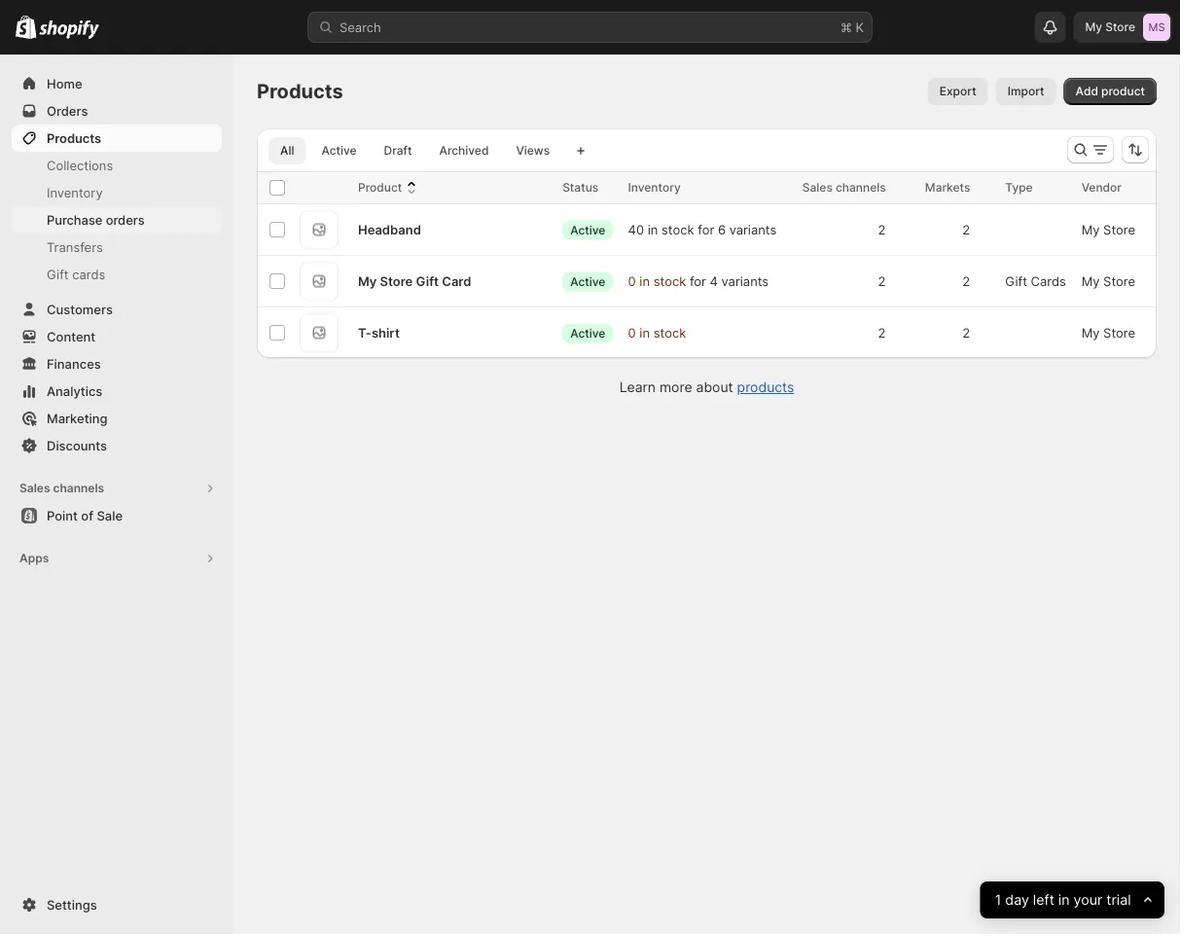 Task type: describe. For each thing, give the bounding box(es) containing it.
purchase orders
[[47, 212, 145, 227]]

2 vertical spatial stock
[[654, 325, 687, 340]]

point of sale
[[47, 508, 123, 523]]

export
[[940, 84, 977, 98]]

product button
[[358, 178, 422, 198]]

tab list containing all
[[265, 136, 566, 165]]

views
[[516, 144, 550, 158]]

active for my store gift card
[[571, 274, 606, 288]]

headband link
[[358, 220, 421, 240]]

40 in stock for 6 variants
[[629, 222, 777, 237]]

about
[[697, 379, 734, 396]]

apps
[[19, 552, 49, 566]]

in for 40 in stock for 6 variants
[[648, 222, 659, 237]]

my store for t-shirt
[[1082, 325, 1136, 340]]

add
[[1076, 84, 1099, 98]]

import button
[[997, 78, 1057, 105]]

more
[[660, 379, 693, 396]]

transfers link
[[12, 234, 222, 261]]

cards
[[72, 267, 105, 282]]

my for headband
[[1082, 222, 1101, 237]]

gift inside my store gift card "link"
[[416, 274, 439, 289]]

shirt
[[372, 325, 400, 340]]

day
[[1006, 892, 1030, 909]]

type button
[[1006, 178, 1053, 198]]

trial
[[1107, 892, 1132, 909]]

0 in stock for 4 variants
[[629, 274, 769, 289]]

purchase
[[47, 212, 103, 227]]

product
[[1102, 84, 1146, 98]]

views link
[[505, 137, 562, 165]]

store inside my store gift card "link"
[[380, 274, 413, 289]]

apps button
[[12, 545, 222, 572]]

product
[[358, 181, 402, 195]]

1 day left in your trial button
[[981, 882, 1165, 919]]

sales channels inside button
[[19, 481, 104, 496]]

inventory button
[[629, 178, 701, 198]]

t-shirt
[[358, 325, 400, 340]]

sales channels button
[[12, 475, 222, 502]]

products
[[738, 379, 795, 396]]

gift for gift cards
[[1006, 274, 1028, 289]]

for for 4
[[690, 274, 707, 289]]

discounts link
[[12, 432, 222, 460]]

content link
[[12, 323, 222, 350]]

marketing link
[[12, 405, 222, 432]]

sales inside the sales channels button
[[19, 481, 50, 496]]

learn
[[620, 379, 656, 396]]

your
[[1075, 892, 1104, 909]]

0 vertical spatial channels
[[836, 181, 887, 195]]

active for t-shirt
[[571, 326, 606, 340]]

gift cards
[[1006, 274, 1067, 289]]

add product link
[[1065, 78, 1158, 105]]

stock for 0 in stock
[[654, 274, 687, 289]]

my store for my store gift card
[[1082, 274, 1136, 289]]

orders
[[106, 212, 145, 227]]

t-
[[358, 325, 372, 340]]

learn more about products
[[620, 379, 795, 396]]

transfers
[[47, 240, 103, 255]]

markets
[[926, 181, 971, 195]]

archived
[[440, 144, 489, 158]]

6
[[718, 222, 726, 237]]

left
[[1034, 892, 1055, 909]]

in inside dropdown button
[[1059, 892, 1071, 909]]

add product
[[1076, 84, 1146, 98]]

draft
[[384, 144, 412, 158]]

40
[[629, 222, 645, 237]]

cards
[[1032, 274, 1067, 289]]

finances
[[47, 356, 101, 371]]

export button
[[929, 78, 989, 105]]

0 horizontal spatial inventory
[[47, 185, 103, 200]]

0 in stock
[[629, 325, 687, 340]]

⌘
[[841, 19, 853, 35]]

channels inside button
[[53, 481, 104, 496]]

home
[[47, 76, 82, 91]]

type
[[1006, 181, 1034, 195]]

my store gift card
[[358, 274, 472, 289]]

inventory link
[[12, 179, 222, 206]]

vendor
[[1082, 181, 1123, 195]]

point
[[47, 508, 78, 523]]

products link
[[738, 379, 795, 396]]

point of sale button
[[0, 502, 234, 530]]



Task type: locate. For each thing, give the bounding box(es) containing it.
gift
[[47, 267, 69, 282], [416, 274, 439, 289], [1006, 274, 1028, 289]]

home link
[[12, 70, 222, 97]]

store for t-shirt
[[1104, 325, 1136, 340]]

stock left the 4
[[654, 274, 687, 289]]

t-shirt link
[[358, 323, 400, 343]]

0 horizontal spatial products
[[47, 130, 101, 146]]

stock up "more"
[[654, 325, 687, 340]]

sale
[[97, 508, 123, 523]]

store for headband
[[1104, 222, 1136, 237]]

inventory up 'purchase'
[[47, 185, 103, 200]]

card
[[442, 274, 472, 289]]

inventory up "40"
[[629, 181, 681, 195]]

store
[[1106, 20, 1136, 34], [1104, 222, 1136, 237], [380, 274, 413, 289], [1104, 274, 1136, 289], [1104, 325, 1136, 340]]

variants right 6
[[730, 222, 777, 237]]

1 horizontal spatial shopify image
[[39, 20, 100, 39]]

collections link
[[12, 152, 222, 179]]

1 0 from the top
[[629, 274, 636, 289]]

products link
[[12, 125, 222, 152]]

settings link
[[12, 892, 222, 919]]

0 horizontal spatial sales
[[19, 481, 50, 496]]

gift left cards
[[1006, 274, 1028, 289]]

orders
[[47, 103, 88, 118]]

gift left card
[[416, 274, 439, 289]]

archived link
[[428, 137, 501, 165]]

analytics link
[[12, 378, 222, 405]]

0 vertical spatial for
[[698, 222, 715, 237]]

0 for 0 in stock for 4 variants
[[629, 274, 636, 289]]

k
[[856, 19, 865, 35]]

gift cards
[[47, 267, 105, 282]]

marketing
[[47, 411, 108, 426]]

0 horizontal spatial channels
[[53, 481, 104, 496]]

import
[[1008, 84, 1045, 98]]

stock right "40"
[[662, 222, 695, 237]]

1 vertical spatial 0
[[629, 325, 636, 340]]

purchase orders link
[[12, 206, 222, 234]]

1 horizontal spatial inventory
[[629, 181, 681, 195]]

2 horizontal spatial gift
[[1006, 274, 1028, 289]]

2 button
[[869, 210, 910, 249], [953, 210, 994, 249], [869, 262, 910, 301], [953, 262, 994, 301], [869, 314, 910, 352], [953, 314, 994, 352]]

1 vertical spatial for
[[690, 274, 707, 289]]

settings
[[47, 898, 97, 913]]

products
[[257, 79, 343, 103], [47, 130, 101, 146]]

channels left markets
[[836, 181, 887, 195]]

0 vertical spatial variants
[[730, 222, 777, 237]]

headband
[[358, 222, 421, 237]]

1 horizontal spatial sales
[[803, 181, 833, 195]]

in right the left
[[1059, 892, 1071, 909]]

1 horizontal spatial sales channels
[[803, 181, 887, 195]]

store for my store gift card
[[1104, 274, 1136, 289]]

1 vertical spatial variants
[[722, 274, 769, 289]]

2
[[878, 222, 887, 237], [963, 222, 971, 237], [878, 274, 887, 289], [963, 274, 971, 289], [878, 325, 887, 340], [963, 325, 971, 340]]

1 vertical spatial sales channels
[[19, 481, 104, 496]]

stock for 40 in stock
[[662, 222, 695, 237]]

inventory
[[629, 181, 681, 195], [47, 185, 103, 200]]

0 up learn
[[629, 325, 636, 340]]

variants for 40 in stock for 6 variants
[[730, 222, 777, 237]]

0 horizontal spatial gift
[[47, 267, 69, 282]]

products up collections on the top of the page
[[47, 130, 101, 146]]

0 horizontal spatial sales channels
[[19, 481, 104, 496]]

sales
[[803, 181, 833, 195], [19, 481, 50, 496]]

vendor button
[[1082, 178, 1142, 198]]

4
[[710, 274, 718, 289]]

gift left cards on the top left
[[47, 267, 69, 282]]

point of sale link
[[12, 502, 222, 530]]

channels up point of sale
[[53, 481, 104, 496]]

of
[[81, 508, 93, 523]]

1 horizontal spatial products
[[257, 79, 343, 103]]

0 horizontal spatial shopify image
[[16, 15, 36, 39]]

0 vertical spatial sales channels
[[803, 181, 887, 195]]

search
[[340, 19, 381, 35]]

inventory inside button
[[629, 181, 681, 195]]

status
[[563, 181, 599, 195]]

active
[[322, 144, 357, 158], [571, 223, 606, 237], [571, 274, 606, 288], [571, 326, 606, 340]]

my inside "link"
[[358, 274, 377, 289]]

discounts
[[47, 438, 107, 453]]

1 vertical spatial channels
[[53, 481, 104, 496]]

in right "40"
[[648, 222, 659, 237]]

channels
[[836, 181, 887, 195], [53, 481, 104, 496]]

0 vertical spatial stock
[[662, 222, 695, 237]]

my store
[[1086, 20, 1136, 34], [1082, 222, 1136, 237], [1082, 274, 1136, 289], [1082, 325, 1136, 340]]

finances link
[[12, 350, 222, 378]]

1 horizontal spatial gift
[[416, 274, 439, 289]]

1 day left in your trial
[[996, 892, 1132, 909]]

content
[[47, 329, 96, 344]]

active for headband
[[571, 223, 606, 237]]

in for 0 in stock for 4 variants
[[640, 274, 650, 289]]

for left the 4
[[690, 274, 707, 289]]

0 vertical spatial products
[[257, 79, 343, 103]]

0 for 0 in stock
[[629, 325, 636, 340]]

all
[[280, 144, 294, 158]]

for for 6
[[698, 222, 715, 237]]

variants
[[730, 222, 777, 237], [722, 274, 769, 289]]

collections
[[47, 158, 113, 173]]

⌘ k
[[841, 19, 865, 35]]

customers
[[47, 302, 113, 317]]

active link
[[310, 137, 369, 165]]

2 0 from the top
[[629, 325, 636, 340]]

my
[[1086, 20, 1103, 34], [1082, 222, 1101, 237], [358, 274, 377, 289], [1082, 274, 1101, 289], [1082, 325, 1101, 340]]

orders link
[[12, 97, 222, 125]]

0 vertical spatial sales
[[803, 181, 833, 195]]

1 vertical spatial sales
[[19, 481, 50, 496]]

my store image
[[1144, 14, 1171, 41]]

gift inside the gift cards link
[[47, 267, 69, 282]]

in for 0 in stock
[[640, 325, 650, 340]]

0 down "40"
[[629, 274, 636, 289]]

1
[[996, 892, 1002, 909]]

1 vertical spatial products
[[47, 130, 101, 146]]

gift for gift cards
[[47, 267, 69, 282]]

0
[[629, 274, 636, 289], [629, 325, 636, 340]]

stock
[[662, 222, 695, 237], [654, 274, 687, 289], [654, 325, 687, 340]]

all button
[[269, 137, 306, 165]]

in down "40"
[[640, 274, 650, 289]]

0 vertical spatial 0
[[629, 274, 636, 289]]

variants for 0 in stock for 4 variants
[[722, 274, 769, 289]]

customers link
[[12, 296, 222, 323]]

in
[[648, 222, 659, 237], [640, 274, 650, 289], [640, 325, 650, 340], [1059, 892, 1071, 909]]

sales channels
[[803, 181, 887, 195], [19, 481, 104, 496]]

my for my store gift card
[[1082, 274, 1101, 289]]

products up all
[[257, 79, 343, 103]]

1 horizontal spatial channels
[[836, 181, 887, 195]]

for left 6
[[698, 222, 715, 237]]

shopify image
[[16, 15, 36, 39], [39, 20, 100, 39]]

my for t-shirt
[[1082, 325, 1101, 340]]

gift cards link
[[12, 261, 222, 288]]

1 vertical spatial stock
[[654, 274, 687, 289]]

my store gift card link
[[358, 272, 472, 291]]

variants right the 4
[[722, 274, 769, 289]]

draft link
[[372, 137, 424, 165]]

my store for headband
[[1082, 222, 1136, 237]]

analytics
[[47, 384, 103, 399]]

tab list
[[265, 136, 566, 165]]

in up learn
[[640, 325, 650, 340]]

for
[[698, 222, 715, 237], [690, 274, 707, 289]]



Task type: vqa. For each thing, say whether or not it's contained in the screenshot.
ONLINE STORE icon
no



